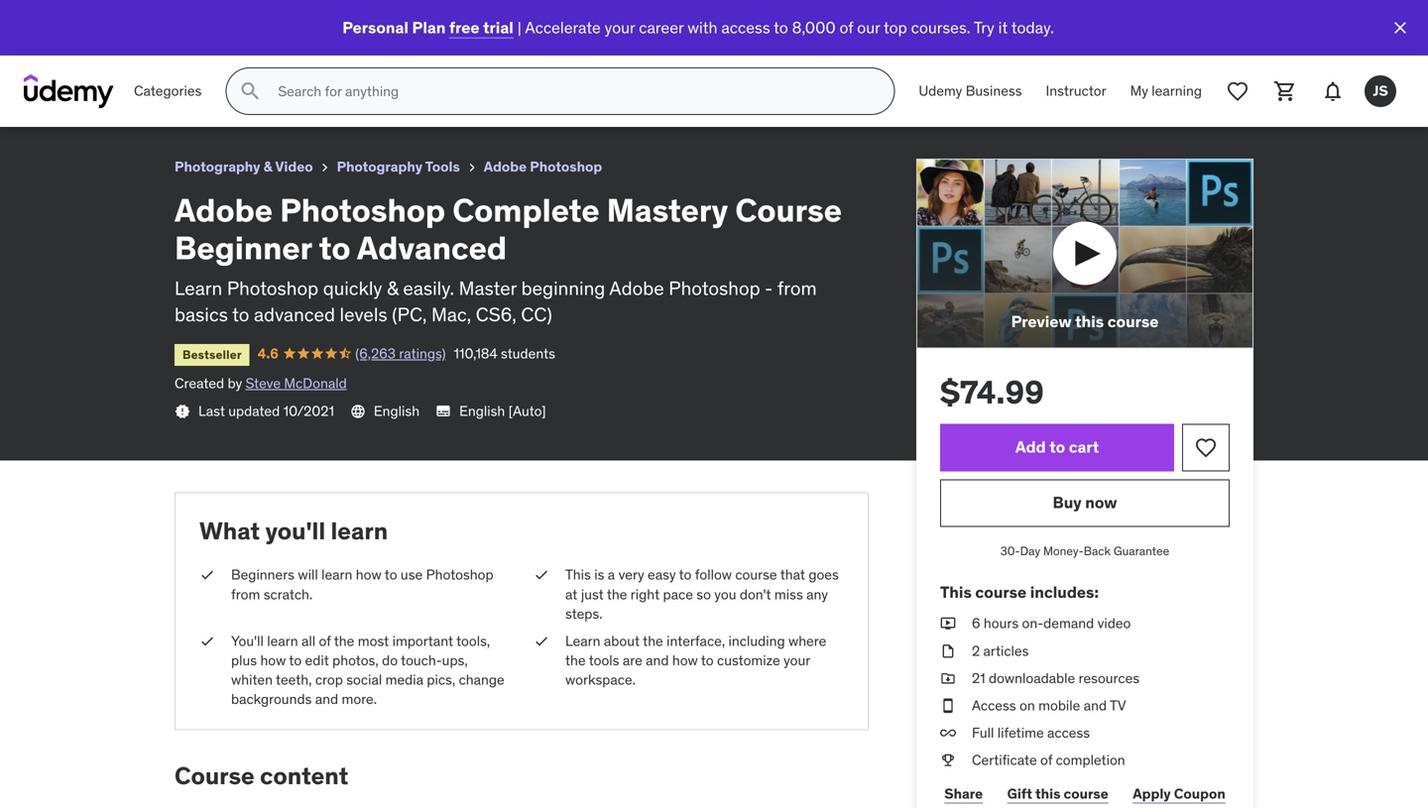 Task type: locate. For each thing, give the bounding box(es) containing it.
beginning
[[522, 276, 606, 300]]

accelerate
[[525, 17, 601, 38]]

adobe for adobe photoshop complete mastery course beginner to advanced
[[16, 8, 65, 29]]

photoshop right use
[[426, 566, 494, 584]]

photoshop left -
[[669, 276, 761, 300]]

2 photography from the left
[[337, 158, 423, 176]]

advanced inside adobe photoshop complete mastery course beginner to advanced learn photoshop quickly & easily. master beginning adobe photoshop - from basics to advanced levels (pc, mac, cs6, cc)
[[357, 228, 507, 268]]

Search for anything text field
[[274, 74, 871, 108]]

xsmall image for 2 articles
[[941, 642, 957, 661]]

1 vertical spatial ratings)
[[399, 345, 446, 362]]

from right -
[[778, 276, 817, 300]]

0 horizontal spatial 110,184 students
[[242, 35, 343, 52]]

js
[[1374, 82, 1389, 100]]

1 horizontal spatial students
[[501, 345, 556, 362]]

xsmall image for 21
[[941, 669, 957, 689]]

you
[[715, 586, 737, 604]]

to right basics
[[232, 303, 249, 327]]

1 vertical spatial course
[[736, 190, 843, 230]]

xsmall image
[[175, 404, 191, 420], [199, 566, 215, 585], [941, 615, 957, 634], [199, 632, 215, 652], [941, 669, 957, 689], [941, 697, 957, 716], [941, 724, 957, 743]]

0 vertical spatial course
[[296, 8, 350, 29]]

& left video
[[264, 158, 273, 176]]

complete
[[155, 8, 229, 29], [453, 190, 600, 230]]

1 horizontal spatial and
[[646, 652, 669, 670]]

0 vertical spatial learn
[[175, 276, 223, 300]]

bestseller up the udemy image
[[24, 37, 83, 52]]

beginner for adobe photoshop complete mastery course beginner to advanced learn photoshop quickly & easily. master beginning adobe photoshop - from basics to advanced levels (pc, mac, cs6, cc)
[[175, 228, 312, 268]]

adobe up the udemy image
[[16, 8, 65, 29]]

photography left video
[[175, 158, 261, 176]]

photoshop down photography tools link at the top
[[280, 190, 446, 230]]

1 vertical spatial complete
[[453, 190, 600, 230]]

notifications image
[[1322, 79, 1346, 103]]

to left use
[[385, 566, 397, 584]]

access
[[973, 697, 1017, 715]]

learn left all
[[267, 633, 298, 650]]

0 vertical spatial ratings)
[[187, 35, 234, 52]]

1 horizontal spatial how
[[356, 566, 382, 584]]

1 horizontal spatial your
[[784, 652, 811, 670]]

1 horizontal spatial &
[[387, 276, 399, 300]]

xsmall image for this is a very easy to follow course that goes at just the right pace so you don't miss any steps.
[[534, 566, 550, 585]]

0 horizontal spatial english
[[374, 402, 420, 420]]

complete down adobe photoshop link in the left of the page
[[453, 190, 600, 230]]

xsmall image for certificate of completion
[[941, 751, 957, 771]]

tools,
[[457, 633, 490, 650]]

photography tools
[[337, 158, 460, 176]]

to inside you'll learn all of the most important tools, plus how to edit photos, do touch-ups, whiten teeth, crop social media pics, change backgrounds and more.
[[289, 652, 302, 670]]

1 vertical spatial advanced
[[357, 228, 507, 268]]

xsmall image for 6
[[941, 615, 957, 634]]

1 vertical spatial learn
[[566, 633, 601, 650]]

xsmall image for beginners
[[199, 566, 215, 585]]

share
[[945, 785, 984, 803]]

right
[[631, 586, 660, 604]]

course for adobe photoshop complete mastery course beginner to advanced learn photoshop quickly & easily. master beginning adobe photoshop - from basics to advanced levels (pc, mac, cs6, cc)
[[736, 190, 843, 230]]

2 vertical spatial course
[[175, 761, 255, 791]]

1 vertical spatial bestseller
[[183, 347, 242, 362]]

0 horizontal spatial access
[[722, 17, 771, 38]]

to left free on the left of page
[[426, 8, 441, 29]]

0 horizontal spatial bestseller
[[24, 37, 83, 52]]

0 horizontal spatial 4.6
[[99, 35, 120, 52]]

beginners
[[231, 566, 295, 584]]

gift this course
[[1008, 785, 1109, 803]]

0 horizontal spatial mastery
[[232, 8, 293, 29]]

0 vertical spatial &
[[264, 158, 273, 176]]

where
[[789, 633, 827, 650]]

media
[[386, 671, 424, 689]]

(6,263 down levels
[[356, 345, 396, 362]]

21 downloadable resources
[[973, 670, 1140, 688]]

xsmall image for learn about the interface, including where the tools are and how to customize your workspace.
[[534, 632, 550, 652]]

top
[[884, 17, 908, 38]]

plan
[[412, 17, 446, 38]]

(6,263 ratings) down (pc,
[[356, 345, 446, 362]]

xsmall image left is
[[534, 566, 550, 585]]

2 horizontal spatial course
[[736, 190, 843, 230]]

my learning
[[1131, 82, 1203, 100]]

0 horizontal spatial (6,263 ratings)
[[143, 35, 234, 52]]

0 vertical spatial complete
[[155, 8, 229, 29]]

0 horizontal spatial how
[[260, 652, 286, 670]]

a
[[608, 566, 615, 584]]

(6,263 ratings)
[[143, 35, 234, 52], [356, 345, 446, 362]]

& up (pc,
[[387, 276, 399, 300]]

about
[[604, 633, 640, 650]]

xsmall image up share button
[[941, 751, 957, 771]]

hours
[[984, 615, 1019, 633]]

0 vertical spatial 4.6
[[99, 35, 120, 52]]

master
[[459, 276, 517, 300]]

0 horizontal spatial learn
[[175, 276, 223, 300]]

follow
[[695, 566, 732, 584]]

1 vertical spatial 110,184 students
[[454, 345, 556, 362]]

xsmall image left full
[[941, 724, 957, 743]]

how down 'interface,'
[[673, 652, 698, 670]]

quickly
[[323, 276, 383, 300]]

course right preview at the right top of page
[[1108, 312, 1159, 332]]

adobe photoshop
[[484, 158, 603, 176]]

1 horizontal spatial from
[[778, 276, 817, 300]]

tv
[[1110, 697, 1127, 715]]

adobe
[[16, 8, 65, 29], [484, 158, 527, 176], [175, 190, 273, 230], [610, 276, 665, 300]]

the down a
[[607, 586, 628, 604]]

access right the with
[[722, 17, 771, 38]]

learn inside "learn about the interface, including where the tools are and how to customize your workspace."
[[566, 633, 601, 650]]

learn inside you'll learn all of the most important tools, plus how to edit photos, do touch-ups, whiten teeth, crop social media pics, change backgrounds and more.
[[267, 633, 298, 650]]

how up the teeth,
[[260, 652, 286, 670]]

0 horizontal spatial this
[[566, 566, 591, 584]]

xsmall image right tools,
[[534, 632, 550, 652]]

to left cart on the right bottom of the page
[[1050, 437, 1066, 458]]

1 vertical spatial of
[[319, 633, 331, 650]]

photography left 'tools'
[[337, 158, 423, 176]]

content
[[260, 761, 349, 791]]

1 horizontal spatial this
[[941, 583, 972, 603]]

and
[[646, 652, 669, 670], [315, 691, 339, 709], [1084, 697, 1108, 715]]

1 horizontal spatial english
[[460, 402, 505, 420]]

personal
[[343, 17, 409, 38]]

of left "our"
[[840, 17, 854, 38]]

0 vertical spatial (6,263
[[143, 35, 184, 52]]

1 horizontal spatial this
[[1076, 312, 1105, 332]]

1 vertical spatial (6,263 ratings)
[[356, 345, 446, 362]]

beginner left free on the left of page
[[353, 8, 422, 29]]

learn up basics
[[175, 276, 223, 300]]

1 vertical spatial mastery
[[607, 190, 729, 230]]

110,184 students down 'cs6,'
[[454, 345, 556, 362]]

xsmall image for full
[[941, 724, 957, 743]]

0 vertical spatial wishlist image
[[1227, 79, 1250, 103]]

and down crop
[[315, 691, 339, 709]]

2 horizontal spatial of
[[1041, 752, 1053, 770]]

to up pace
[[679, 566, 692, 584]]

0 vertical spatial access
[[722, 17, 771, 38]]

learn
[[175, 276, 223, 300], [566, 633, 601, 650]]

to up quickly
[[319, 228, 351, 268]]

mobile
[[1039, 697, 1081, 715]]

ratings) down adobe photoshop complete mastery course beginner to advanced
[[187, 35, 234, 52]]

2 horizontal spatial how
[[673, 652, 698, 670]]

buy now button
[[941, 480, 1231, 527]]

xsmall image right video
[[317, 160, 333, 176]]

tools
[[426, 158, 460, 176]]

0 horizontal spatial this
[[1036, 785, 1061, 803]]

1 vertical spatial this
[[1036, 785, 1061, 803]]

xsmall image left you'll
[[199, 632, 215, 652]]

this right preview at the right top of page
[[1076, 312, 1105, 332]]

1 vertical spatial access
[[1048, 725, 1091, 742]]

my
[[1131, 82, 1149, 100]]

0 vertical spatial (6,263 ratings)
[[143, 35, 234, 52]]

are
[[623, 652, 643, 670]]

0 horizontal spatial ratings)
[[187, 35, 234, 52]]

beginner for adobe photoshop complete mastery course beginner to advanced
[[353, 8, 422, 29]]

english right the closed captions icon
[[460, 402, 505, 420]]

2 vertical spatial learn
[[267, 633, 298, 650]]

udemy
[[919, 82, 963, 100]]

&
[[264, 158, 273, 176], [387, 276, 399, 300]]

1 horizontal spatial ratings)
[[399, 345, 446, 362]]

0 horizontal spatial course
[[175, 761, 255, 791]]

30-day money-back guarantee
[[1001, 544, 1170, 559]]

learn
[[331, 516, 388, 546], [322, 566, 353, 584], [267, 633, 298, 650]]

xsmall image left the 2
[[941, 642, 957, 661]]

adobe down 'photography & video' link at the left of the page
[[175, 190, 273, 230]]

mastery inside adobe photoshop complete mastery course beginner to advanced learn photoshop quickly & easily. master beginning adobe photoshop - from basics to advanced levels (pc, mac, cs6, cc)
[[607, 190, 729, 230]]

submit search image
[[239, 79, 262, 103]]

1 horizontal spatial mastery
[[607, 190, 729, 230]]

what you'll learn
[[199, 516, 388, 546]]

on
[[1020, 697, 1036, 715]]

gift
[[1008, 785, 1033, 803]]

course up don't
[[736, 566, 778, 584]]

xsmall image left 'access'
[[941, 697, 957, 716]]

adobe photoshop link
[[484, 155, 603, 179]]

photography & video link
[[175, 155, 313, 179]]

learn inside 'beginners will learn how to use photoshop from scratch.'
[[322, 566, 353, 584]]

course content
[[175, 761, 349, 791]]

english
[[374, 402, 420, 420], [460, 402, 505, 420]]

0 vertical spatial mastery
[[232, 8, 293, 29]]

0 horizontal spatial &
[[264, 158, 273, 176]]

access down mobile
[[1048, 725, 1091, 742]]

day
[[1021, 544, 1041, 559]]

closed captions image
[[436, 403, 452, 419]]

0 horizontal spatial from
[[231, 586, 260, 604]]

1 vertical spatial beginner
[[175, 228, 312, 268]]

(6,263 up categories
[[143, 35, 184, 52]]

bestseller up the created
[[183, 347, 242, 362]]

0 vertical spatial students
[[289, 35, 343, 52]]

you'll
[[265, 516, 326, 546]]

english right course language icon
[[374, 402, 420, 420]]

0 vertical spatial advanced
[[445, 8, 520, 29]]

1 horizontal spatial complete
[[453, 190, 600, 230]]

important
[[393, 633, 454, 650]]

1 vertical spatial students
[[501, 345, 556, 362]]

110,184 students down adobe photoshop complete mastery course beginner to advanced
[[242, 35, 343, 52]]

and left tv
[[1084, 697, 1108, 715]]

beginner up basics
[[175, 228, 312, 268]]

udemy business link
[[907, 67, 1035, 115]]

instructor
[[1046, 82, 1107, 100]]

wishlist image
[[1227, 79, 1250, 103], [1195, 436, 1219, 460]]

1 horizontal spatial 110,184 students
[[454, 345, 556, 362]]

the inside 'this is a very easy to follow course that goes at just the right pace so you don't miss any steps.'
[[607, 586, 628, 604]]

1 photography from the left
[[175, 158, 261, 176]]

1 horizontal spatial of
[[840, 17, 854, 38]]

video
[[1098, 615, 1132, 633]]

1 horizontal spatial learn
[[566, 633, 601, 650]]

1 english from the left
[[374, 402, 420, 420]]

students down cc)
[[501, 345, 556, 362]]

1 horizontal spatial (6,263
[[356, 345, 396, 362]]

english for english
[[374, 402, 420, 420]]

learn down steps.
[[566, 633, 601, 650]]

learn right will
[[322, 566, 353, 584]]

1 horizontal spatial (6,263 ratings)
[[356, 345, 446, 362]]

this inside button
[[1076, 312, 1105, 332]]

and right are
[[646, 652, 669, 670]]

1 horizontal spatial course
[[296, 8, 350, 29]]

0 vertical spatial this
[[1076, 312, 1105, 332]]

(6,263 ratings) up categories
[[143, 35, 234, 52]]

0 horizontal spatial complete
[[155, 8, 229, 29]]

beginner inside adobe photoshop complete mastery course beginner to advanced learn photoshop quickly & easily. master beginning adobe photoshop - from basics to advanced levels (pc, mac, cs6, cc)
[[175, 228, 312, 268]]

110,184 down adobe photoshop complete mastery course beginner to advanced
[[242, 35, 285, 52]]

the up photos,
[[334, 633, 355, 650]]

110,184 down 'cs6,'
[[454, 345, 498, 362]]

1 vertical spatial &
[[387, 276, 399, 300]]

0 horizontal spatial and
[[315, 691, 339, 709]]

created by steve mcdonald
[[175, 375, 347, 393]]

last updated 10/2021
[[198, 402, 334, 420]]

complete inside adobe photoshop complete mastery course beginner to advanced learn photoshop quickly & easily. master beginning adobe photoshop - from basics to advanced levels (pc, mac, cs6, cc)
[[453, 190, 600, 230]]

preview this course button
[[917, 159, 1254, 349]]

xsmall image for you'll
[[199, 632, 215, 652]]

photoshop up the udemy image
[[69, 8, 151, 29]]

photoshop inside 'beginners will learn how to use photoshop from scratch.'
[[426, 566, 494, 584]]

1 horizontal spatial 110,184
[[454, 345, 498, 362]]

to inside 'this is a very easy to follow course that goes at just the right pace so you don't miss any steps.'
[[679, 566, 692, 584]]

xsmall image left 21
[[941, 669, 957, 689]]

try
[[974, 17, 995, 38]]

crop
[[315, 671, 343, 689]]

english for english [auto]
[[460, 402, 505, 420]]

mcdonald
[[284, 375, 347, 393]]

1 vertical spatial learn
[[322, 566, 353, 584]]

0 vertical spatial from
[[778, 276, 817, 300]]

0 vertical spatial bestseller
[[24, 37, 83, 52]]

pics,
[[427, 671, 456, 689]]

photography for photography tools
[[337, 158, 423, 176]]

business
[[966, 82, 1023, 100]]

this inside 'this is a very easy to follow course that goes at just the right pace so you don't miss any steps.'
[[566, 566, 591, 584]]

complete up categories
[[155, 8, 229, 29]]

how inside "learn about the interface, including where the tools are and how to customize your workspace."
[[673, 652, 698, 670]]

to down 'interface,'
[[701, 652, 714, 670]]

downloadable
[[989, 670, 1076, 688]]

levels
[[340, 303, 388, 327]]

mac,
[[432, 303, 471, 327]]

1 horizontal spatial beginner
[[353, 8, 422, 29]]

1 horizontal spatial 4.6
[[258, 345, 279, 362]]

0 vertical spatial of
[[840, 17, 854, 38]]

free trial link
[[449, 17, 514, 38]]

adobe photoshop complete mastery course beginner to advanced
[[16, 8, 520, 29]]

adobe right 'tools'
[[484, 158, 527, 176]]

0 vertical spatial 110,184
[[242, 35, 285, 52]]

now
[[1086, 493, 1118, 513]]

1 horizontal spatial access
[[1048, 725, 1091, 742]]

to up the teeth,
[[289, 652, 302, 670]]

from down 'beginners'
[[231, 586, 260, 604]]

2 english from the left
[[460, 402, 505, 420]]

of down the full lifetime access
[[1041, 752, 1053, 770]]

apply coupon
[[1134, 785, 1226, 803]]

our
[[858, 17, 881, 38]]

30-
[[1001, 544, 1021, 559]]

1 vertical spatial from
[[231, 586, 260, 604]]

students down adobe photoshop complete mastery course beginner to advanced
[[289, 35, 343, 52]]

0 vertical spatial beginner
[[353, 8, 422, 29]]

most
[[358, 633, 389, 650]]

1 vertical spatial wishlist image
[[1195, 436, 1219, 460]]

share button
[[941, 775, 988, 809]]

to left 8,000
[[774, 17, 789, 38]]

basics
[[175, 303, 228, 327]]

4.6 up steve
[[258, 345, 279, 362]]

ratings) down (pc,
[[399, 345, 446, 362]]

free
[[449, 17, 480, 38]]

1 horizontal spatial photography
[[337, 158, 423, 176]]

4.6 up the udemy image
[[99, 35, 120, 52]]

your left career
[[605, 17, 635, 38]]

xsmall image
[[317, 160, 333, 176], [464, 160, 480, 176], [534, 566, 550, 585], [534, 632, 550, 652], [941, 642, 957, 661], [941, 751, 957, 771]]

xsmall image down what
[[199, 566, 215, 585]]

1 vertical spatial 110,184
[[454, 345, 498, 362]]

xsmall image left last
[[175, 404, 191, 420]]

add
[[1016, 437, 1047, 458]]

your down where at bottom
[[784, 652, 811, 670]]

0 vertical spatial learn
[[331, 516, 388, 546]]

how left use
[[356, 566, 382, 584]]

xsmall image left 6
[[941, 615, 957, 634]]

this course includes:
[[941, 583, 1099, 603]]

course inside adobe photoshop complete mastery course beginner to advanced learn photoshop quickly & easily. master beginning adobe photoshop - from basics to advanced levels (pc, mac, cs6, cc)
[[736, 190, 843, 230]]

pace
[[663, 586, 694, 604]]

full
[[973, 725, 995, 742]]

1 horizontal spatial wishlist image
[[1227, 79, 1250, 103]]

tools
[[589, 652, 620, 670]]

4.6
[[99, 35, 120, 52], [258, 345, 279, 362]]

touch-
[[401, 652, 442, 670]]

0 horizontal spatial photography
[[175, 158, 261, 176]]

is
[[595, 566, 605, 584]]

0 horizontal spatial of
[[319, 633, 331, 650]]

learn up 'beginners will learn how to use photoshop from scratch.'
[[331, 516, 388, 546]]

this
[[1076, 312, 1105, 332], [1036, 785, 1061, 803]]

1 vertical spatial (6,263
[[356, 345, 396, 362]]

this right gift
[[1036, 785, 1061, 803]]

course
[[1108, 312, 1159, 332], [736, 566, 778, 584], [976, 583, 1027, 603], [1064, 785, 1109, 803]]

1 vertical spatial your
[[784, 652, 811, 670]]

of right all
[[319, 633, 331, 650]]

photography tools link
[[337, 155, 460, 179]]

photography & video
[[175, 158, 313, 176]]

0 vertical spatial your
[[605, 17, 635, 38]]

access
[[722, 17, 771, 38], [1048, 725, 1091, 742]]



Task type: vqa. For each thing, say whether or not it's contained in the screenshot.
Show lecture description icon associated with List Functions :Quiz
no



Task type: describe. For each thing, give the bounding box(es) containing it.
money-
[[1044, 544, 1084, 559]]

to inside 'button'
[[1050, 437, 1066, 458]]

js link
[[1358, 67, 1405, 115]]

advanced
[[254, 303, 335, 327]]

at
[[566, 586, 578, 604]]

plus
[[231, 652, 257, 670]]

course up hours
[[976, 583, 1027, 603]]

buy
[[1053, 493, 1082, 513]]

xsmall image for access
[[941, 697, 957, 716]]

articles
[[984, 642, 1029, 660]]

this for preview
[[1076, 312, 1105, 332]]

0 vertical spatial 110,184 students
[[242, 35, 343, 52]]

learn about the interface, including where the tools are and how to customize your workspace.
[[566, 633, 827, 689]]

steps.
[[566, 605, 603, 623]]

courses.
[[912, 17, 971, 38]]

the left tools
[[566, 652, 586, 670]]

0 horizontal spatial (6,263
[[143, 35, 184, 52]]

more.
[[342, 691, 377, 709]]

0 horizontal spatial wishlist image
[[1195, 436, 1219, 460]]

2
[[973, 642, 981, 660]]

career
[[639, 17, 684, 38]]

learn for you'll
[[331, 516, 388, 546]]

coupon
[[1175, 785, 1226, 803]]

from inside adobe photoshop complete mastery course beginner to advanced learn photoshop quickly & easily. master beginning adobe photoshop - from basics to advanced levels (pc, mac, cs6, cc)
[[778, 276, 817, 300]]

all
[[302, 633, 316, 650]]

will
[[298, 566, 318, 584]]

by
[[228, 375, 242, 393]]

video
[[275, 158, 313, 176]]

steve mcdonald link
[[246, 375, 347, 393]]

you'll learn all of the most important tools, plus how to edit photos, do touch-ups, whiten teeth, crop social media pics, change backgrounds and more.
[[231, 633, 505, 709]]

course for adobe photoshop complete mastery course beginner to advanced
[[296, 8, 350, 29]]

very
[[619, 566, 645, 584]]

last
[[198, 402, 225, 420]]

gift this course link
[[1004, 775, 1113, 809]]

to inside 'beginners will learn how to use photoshop from scratch.'
[[385, 566, 397, 584]]

whiten
[[231, 671, 273, 689]]

that
[[781, 566, 806, 584]]

apply
[[1134, 785, 1172, 803]]

cs6,
[[476, 303, 517, 327]]

to inside "learn about the interface, including where the tools are and how to customize your workspace."
[[701, 652, 714, 670]]

xsmall image right 'tools'
[[464, 160, 480, 176]]

use
[[401, 566, 423, 584]]

of inside you'll learn all of the most important tools, plus how to edit photos, do touch-ups, whiten teeth, crop social media pics, change backgrounds and more.
[[319, 633, 331, 650]]

1 vertical spatial 4.6
[[258, 345, 279, 362]]

apply coupon button
[[1129, 775, 1231, 809]]

edit
[[305, 652, 329, 670]]

this for gift
[[1036, 785, 1061, 803]]

my learning link
[[1119, 67, 1215, 115]]

complete for adobe photoshop complete mastery course beginner to advanced
[[155, 8, 229, 29]]

on-
[[1023, 615, 1044, 633]]

udemy image
[[24, 74, 114, 108]]

steve
[[246, 375, 281, 393]]

21
[[973, 670, 986, 688]]

0 horizontal spatial 110,184
[[242, 35, 285, 52]]

adobe right beginning
[[610, 276, 665, 300]]

6 hours on-demand video
[[973, 615, 1132, 633]]

this for this course includes:
[[941, 583, 972, 603]]

add to cart button
[[941, 424, 1175, 472]]

[auto]
[[509, 402, 546, 420]]

categories button
[[122, 67, 214, 115]]

preview
[[1012, 312, 1072, 332]]

0 horizontal spatial your
[[605, 17, 635, 38]]

this is a very easy to follow course that goes at just the right pace so you don't miss any steps.
[[566, 566, 839, 623]]

mastery for adobe photoshop complete mastery course beginner to advanced
[[232, 8, 293, 29]]

advanced for adobe photoshop complete mastery course beginner to advanced learn photoshop quickly & easily. master beginning adobe photoshop - from basics to advanced levels (pc, mac, cs6, cc)
[[357, 228, 507, 268]]

cart
[[1069, 437, 1100, 458]]

photoshop down search for anything text field
[[530, 158, 603, 176]]

demand
[[1044, 615, 1095, 633]]

$74.99
[[941, 372, 1045, 412]]

english [auto]
[[460, 402, 546, 420]]

buy now
[[1053, 493, 1118, 513]]

access on mobile and tv
[[973, 697, 1127, 715]]

categories
[[134, 82, 202, 100]]

& inside adobe photoshop complete mastery course beginner to advanced learn photoshop quickly & easily. master beginning adobe photoshop - from basics to advanced levels (pc, mac, cs6, cc)
[[387, 276, 399, 300]]

from inside 'beginners will learn how to use photoshop from scratch.'
[[231, 586, 260, 604]]

beginners will learn how to use photoshop from scratch.
[[231, 566, 494, 604]]

shopping cart with 0 items image
[[1274, 79, 1298, 103]]

2 vertical spatial of
[[1041, 752, 1053, 770]]

with
[[688, 17, 718, 38]]

course language image
[[350, 404, 366, 420]]

xsmall image for last
[[175, 404, 191, 420]]

today.
[[1012, 17, 1055, 38]]

it
[[999, 17, 1009, 38]]

updated
[[228, 402, 280, 420]]

the right about
[[643, 633, 664, 650]]

includes:
[[1031, 583, 1099, 603]]

learn inside adobe photoshop complete mastery course beginner to advanced learn photoshop quickly & easily. master beginning adobe photoshop - from basics to advanced levels (pc, mac, cs6, cc)
[[175, 276, 223, 300]]

how inside you'll learn all of the most important tools, plus how to edit photos, do touch-ups, whiten teeth, crop social media pics, change backgrounds and more.
[[260, 652, 286, 670]]

customize
[[717, 652, 781, 670]]

preview this course
[[1012, 312, 1159, 332]]

(pc,
[[392, 303, 427, 327]]

course inside button
[[1108, 312, 1159, 332]]

close image
[[1391, 18, 1411, 38]]

photography for photography & video
[[175, 158, 261, 176]]

change
[[459, 671, 505, 689]]

and inside "learn about the interface, including where the tools are and how to customize your workspace."
[[646, 652, 669, 670]]

photoshop up advanced
[[227, 276, 319, 300]]

course down completion
[[1064, 785, 1109, 803]]

don't
[[740, 586, 772, 604]]

advanced for adobe photoshop complete mastery course beginner to advanced
[[445, 8, 520, 29]]

adobe for adobe photoshop
[[484, 158, 527, 176]]

full lifetime access
[[973, 725, 1091, 742]]

and inside you'll learn all of the most important tools, plus how to edit photos, do touch-ups, whiten teeth, crop social media pics, change backgrounds and more.
[[315, 691, 339, 709]]

8,000
[[793, 17, 836, 38]]

1 horizontal spatial bestseller
[[183, 347, 242, 362]]

easy
[[648, 566, 676, 584]]

course inside 'this is a very easy to follow course that goes at just the right pace so you don't miss any steps.'
[[736, 566, 778, 584]]

backgrounds
[[231, 691, 312, 709]]

0 horizontal spatial students
[[289, 35, 343, 52]]

2 horizontal spatial and
[[1084, 697, 1108, 715]]

mastery for adobe photoshop complete mastery course beginner to advanced learn photoshop quickly & easily. master beginning adobe photoshop - from basics to advanced levels (pc, mac, cs6, cc)
[[607, 190, 729, 230]]

your inside "learn about the interface, including where the tools are and how to customize your workspace."
[[784, 652, 811, 670]]

this for this is a very easy to follow course that goes at just the right pace so you don't miss any steps.
[[566, 566, 591, 584]]

you'll
[[231, 633, 264, 650]]

add to cart
[[1016, 437, 1100, 458]]

|
[[518, 17, 522, 38]]

adobe for adobe photoshop complete mastery course beginner to advanced learn photoshop quickly & easily. master beginning adobe photoshop - from basics to advanced levels (pc, mac, cs6, cc)
[[175, 190, 273, 230]]

how inside 'beginners will learn how to use photoshop from scratch.'
[[356, 566, 382, 584]]

back
[[1084, 544, 1111, 559]]

the inside you'll learn all of the most important tools, plus how to edit photos, do touch-ups, whiten teeth, crop social media pics, change backgrounds and more.
[[334, 633, 355, 650]]

photos,
[[333, 652, 379, 670]]

learn for will
[[322, 566, 353, 584]]

interface,
[[667, 633, 726, 650]]

complete for adobe photoshop complete mastery course beginner to advanced learn photoshop quickly & easily. master beginning adobe photoshop - from basics to advanced levels (pc, mac, cs6, cc)
[[453, 190, 600, 230]]



